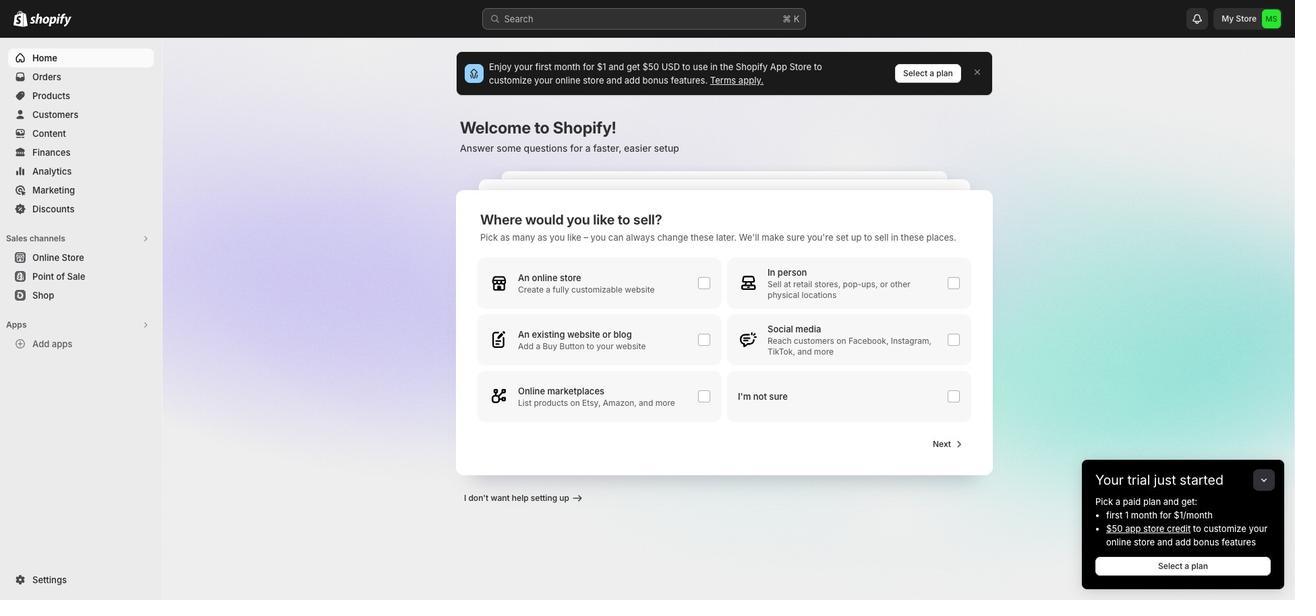 Task type: vqa. For each thing, say whether or not it's contained in the screenshot.
Shopify icon
yes



Task type: locate. For each thing, give the bounding box(es) containing it.
shopify image
[[13, 11, 28, 27], [30, 13, 72, 27]]

0 horizontal spatial shopify image
[[13, 11, 28, 27]]

my store image
[[1263, 9, 1282, 28]]

1 horizontal spatial shopify image
[[30, 13, 72, 27]]



